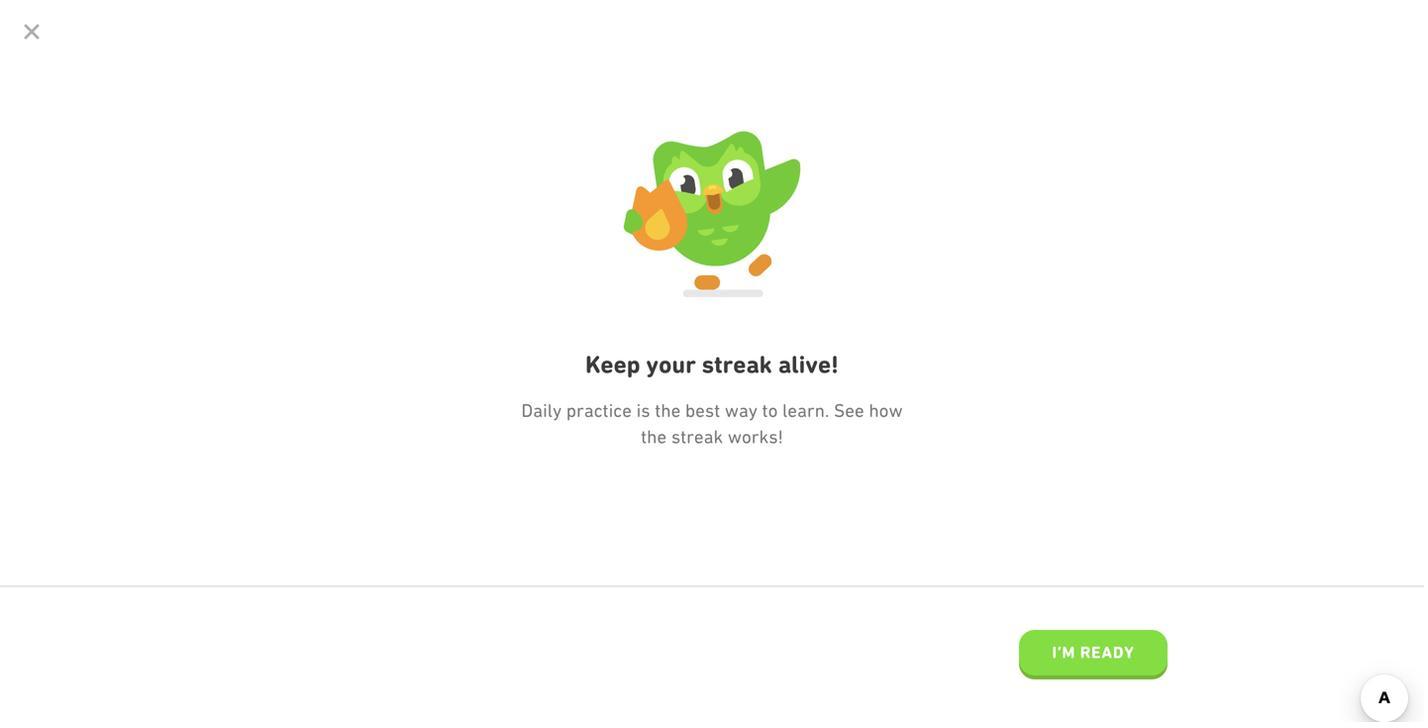 Task type: vqa. For each thing, say whether or not it's contained in the screenshot.
more
no



Task type: describe. For each thing, give the bounding box(es) containing it.
works!
[[728, 426, 783, 447]]

i'm ready
[[1052, 643, 1135, 662]]

daily
[[521, 400, 562, 421]]

continue
[[1052, 643, 1135, 662]]

1 vertical spatial the
[[641, 426, 667, 447]]

ready
[[1080, 643, 1135, 662]]

daily practice is the best way to learn. see how the streak works!
[[521, 400, 903, 447]]

keep your streak alive!
[[585, 350, 839, 379]]

0 vertical spatial streak
[[702, 350, 772, 379]]

way
[[725, 400, 758, 421]]

keep
[[585, 350, 640, 379]]



Task type: locate. For each thing, give the bounding box(es) containing it.
to
[[762, 400, 778, 421]]

streak down best
[[671, 426, 723, 447]]

the down "is"
[[641, 426, 667, 447]]

best
[[685, 400, 720, 421]]

see
[[834, 400, 864, 421]]

your
[[646, 350, 696, 379]]

1 vertical spatial streak
[[671, 426, 723, 447]]

streak
[[702, 350, 772, 379], [671, 426, 723, 447]]

continue button
[[1019, 630, 1168, 679]]

is
[[636, 400, 650, 421]]

alive!
[[778, 350, 839, 379]]

i'm ready button
[[1019, 630, 1168, 679]]

how
[[869, 400, 903, 421]]

the
[[655, 400, 681, 421], [641, 426, 667, 447]]

i'm
[[1052, 643, 1076, 662]]

the right "is"
[[655, 400, 681, 421]]

streak up way
[[702, 350, 772, 379]]

streak inside 'daily practice is the best way to learn. see how the streak works!'
[[671, 426, 723, 447]]

0 vertical spatial the
[[655, 400, 681, 421]]

practice
[[566, 400, 632, 421]]

learn.
[[782, 400, 829, 421]]



